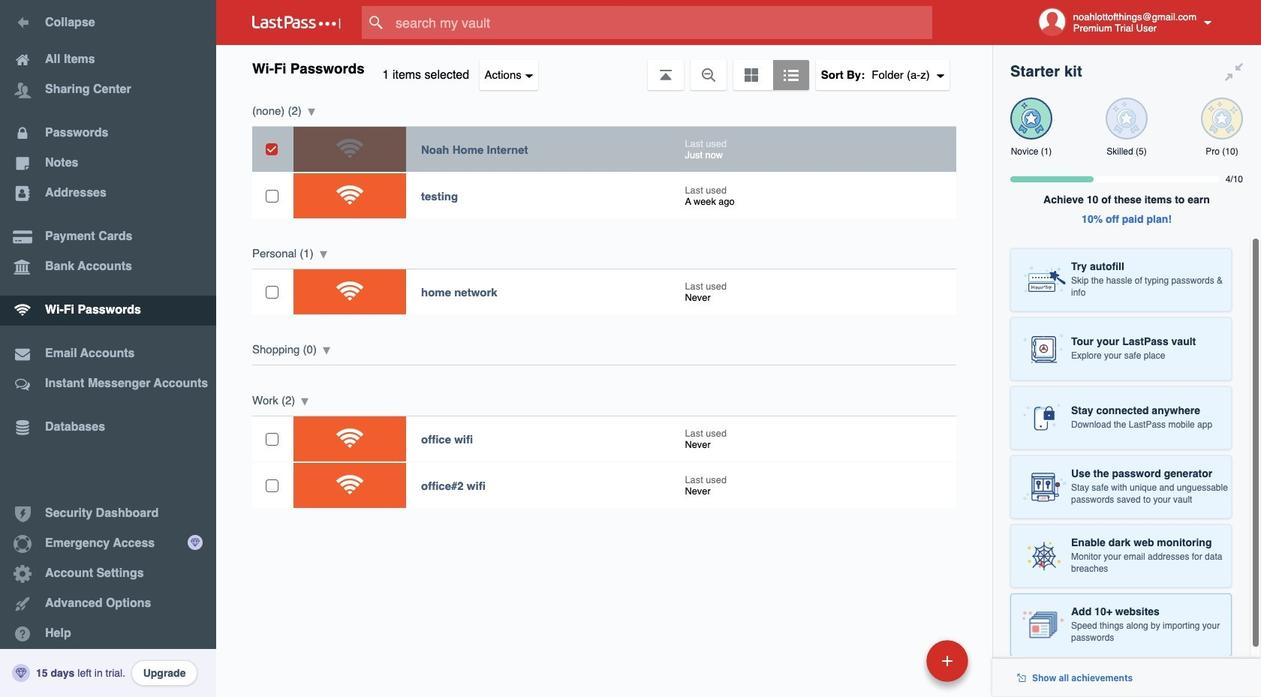 Task type: describe. For each thing, give the bounding box(es) containing it.
search my vault text field
[[362, 6, 962, 39]]

new item navigation
[[823, 636, 977, 697]]

Search search field
[[362, 6, 962, 39]]

main navigation navigation
[[0, 0, 216, 697]]



Task type: locate. For each thing, give the bounding box(es) containing it.
new item element
[[823, 640, 974, 682]]

lastpass image
[[252, 16, 341, 29]]

vault options navigation
[[216, 45, 993, 90]]



